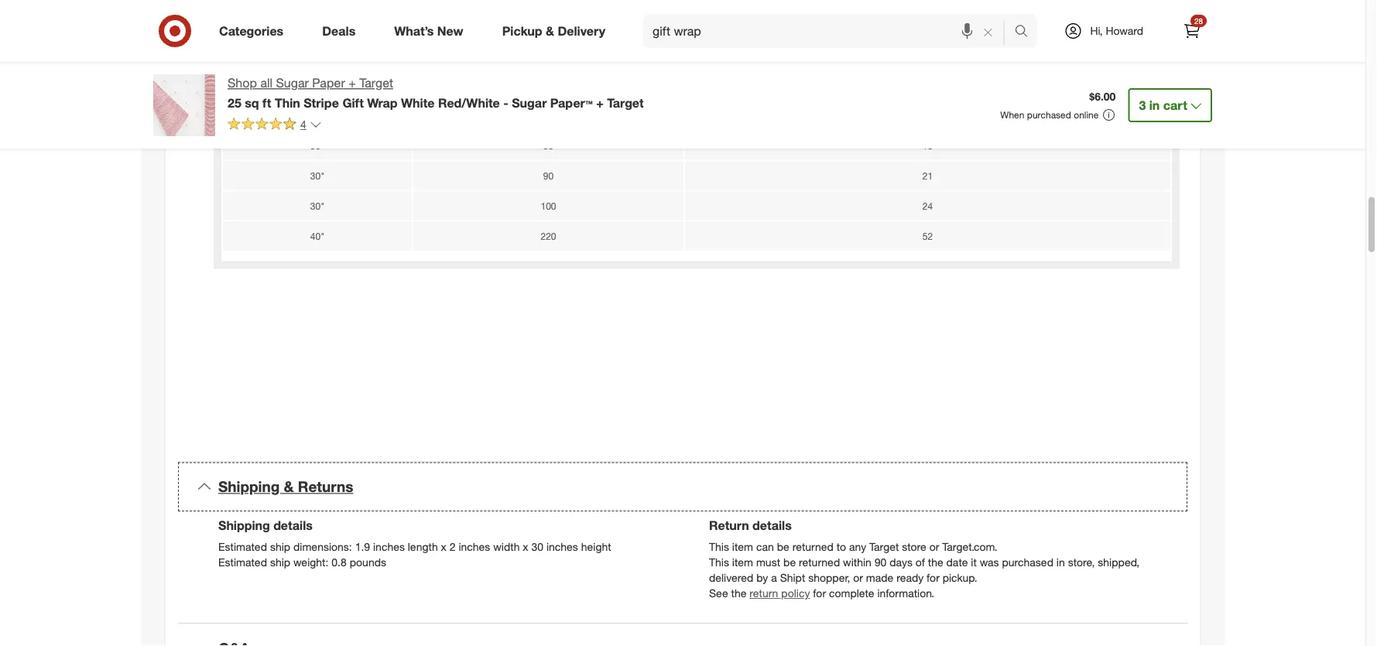Task type: locate. For each thing, give the bounding box(es) containing it.
0 horizontal spatial &
[[284, 478, 294, 496]]

the right of at the right bottom of the page
[[928, 556, 943, 570]]

& left returns
[[284, 478, 294, 496]]

returned left to
[[792, 540, 834, 554]]

for
[[927, 571, 940, 585], [813, 587, 826, 600]]

delivered
[[709, 571, 754, 585]]

details up dimensions:
[[273, 518, 313, 533]]

made
[[866, 571, 894, 585]]

be right 'can'
[[777, 540, 789, 554]]

shipping details estimated ship dimensions: 1.9 inches length x 2 inches width x 30 inches height estimated ship weight: 0.8 pounds
[[218, 518, 611, 570]]

1 details from the left
[[273, 518, 313, 533]]

for right the ready on the bottom of page
[[927, 571, 940, 585]]

weight:
[[293, 556, 329, 570]]

25
[[228, 95, 241, 110]]

this down return
[[709, 540, 729, 554]]

details inside return details this item can be returned to any target store or target.com. this item must be returned within 90 days of the date it was purchased in store, shipped, delivered by a shipt shopper, or made ready for pickup. see the return policy for complete information.
[[753, 518, 792, 533]]

must
[[756, 556, 780, 570]]

deals link
[[309, 14, 375, 48]]

estimated left weight:
[[218, 556, 267, 570]]

what's
[[394, 23, 434, 38]]

0 horizontal spatial x
[[441, 540, 447, 554]]

What can we help you find? suggestions appear below search field
[[643, 14, 1018, 48]]

shipping down shipping & returns
[[218, 518, 270, 533]]

howard
[[1106, 24, 1143, 38]]

1 horizontal spatial sugar
[[512, 95, 547, 110]]

hi, howard
[[1090, 24, 1143, 38]]

0 vertical spatial sugar
[[276, 75, 309, 91]]

0 vertical spatial shipping
[[218, 478, 280, 496]]

1 vertical spatial target
[[607, 95, 644, 110]]

0 horizontal spatial inches
[[373, 540, 405, 554]]

inches up pounds
[[373, 540, 405, 554]]

0 vertical spatial &
[[546, 23, 554, 38]]

ship left dimensions:
[[270, 540, 290, 554]]

item left 'can'
[[732, 540, 753, 554]]

1 x from the left
[[441, 540, 447, 554]]

0 vertical spatial +
[[349, 75, 356, 91]]

&
[[546, 23, 554, 38], [284, 478, 294, 496]]

sugar right '-'
[[512, 95, 547, 110]]

1 shipping from the top
[[218, 478, 280, 496]]

1 vertical spatial item
[[732, 556, 753, 570]]

shipping
[[218, 478, 280, 496], [218, 518, 270, 533]]

in left store,
[[1057, 556, 1065, 570]]

2 vertical spatial target
[[869, 540, 899, 554]]

item up delivered
[[732, 556, 753, 570]]

shipped,
[[1098, 556, 1140, 570]]

this up delivered
[[709, 556, 729, 570]]

store
[[902, 540, 927, 554]]

& inside pickup & delivery link
[[546, 23, 554, 38]]

2 horizontal spatial target
[[869, 540, 899, 554]]

1 vertical spatial be
[[783, 556, 796, 570]]

x left 2
[[441, 540, 447, 554]]

3 inches from the left
[[546, 540, 578, 554]]

target.com.
[[942, 540, 998, 554]]

stripe
[[304, 95, 339, 110]]

1 vertical spatial in
[[1057, 556, 1065, 570]]

purchased right when
[[1027, 109, 1071, 121]]

0 vertical spatial item
[[732, 540, 753, 554]]

paper
[[312, 75, 345, 91]]

details inside the shipping details estimated ship dimensions: 1.9 inches length x 2 inches width x 30 inches height estimated ship weight: 0.8 pounds
[[273, 518, 313, 533]]

estimated down shipping & returns
[[218, 540, 267, 554]]

1.9
[[355, 540, 370, 554]]

item
[[732, 540, 753, 554], [732, 556, 753, 570]]

target right paper™
[[607, 95, 644, 110]]

+ up gift
[[349, 75, 356, 91]]

width
[[493, 540, 520, 554]]

-
[[503, 95, 508, 110]]

shipping & returns
[[218, 478, 353, 496]]

1 vertical spatial estimated
[[218, 556, 267, 570]]

1 vertical spatial ship
[[270, 556, 290, 570]]

sugar up thin
[[276, 75, 309, 91]]

0 vertical spatial be
[[777, 540, 789, 554]]

1 horizontal spatial the
[[928, 556, 943, 570]]

shipping left returns
[[218, 478, 280, 496]]

image of 25 sq ft thin stripe gift wrap white red/white - sugar paper™ + target image
[[153, 74, 215, 136]]

0 vertical spatial this
[[709, 540, 729, 554]]

0 vertical spatial target
[[359, 75, 393, 91]]

or
[[930, 540, 939, 554], [853, 571, 863, 585]]

within
[[843, 556, 872, 570]]

purchased
[[1027, 109, 1071, 121], [1002, 556, 1054, 570]]

returned
[[792, 540, 834, 554], [799, 556, 840, 570]]

1 vertical spatial +
[[596, 95, 604, 110]]

details
[[273, 518, 313, 533], [753, 518, 792, 533]]

2 shipping from the top
[[218, 518, 270, 533]]

0 horizontal spatial details
[[273, 518, 313, 533]]

1 horizontal spatial x
[[523, 540, 528, 554]]

shipping inside the shipping details estimated ship dimensions: 1.9 inches length x 2 inches width x 30 inches height estimated ship weight: 0.8 pounds
[[218, 518, 270, 533]]

the down delivered
[[731, 587, 747, 600]]

when purchased online
[[1000, 109, 1099, 121]]

target up the 90
[[869, 540, 899, 554]]

1 vertical spatial this
[[709, 556, 729, 570]]

shipt
[[780, 571, 805, 585]]

1 vertical spatial &
[[284, 478, 294, 496]]

1 horizontal spatial inches
[[459, 540, 490, 554]]

in right 3
[[1149, 98, 1160, 113]]

be
[[777, 540, 789, 554], [783, 556, 796, 570]]

pickup & delivery link
[[489, 14, 625, 48]]

2 ship from the top
[[270, 556, 290, 570]]

a
[[771, 571, 777, 585]]

inches right 30
[[546, 540, 578, 554]]

the
[[928, 556, 943, 570], [731, 587, 747, 600]]

1 horizontal spatial target
[[607, 95, 644, 110]]

1 vertical spatial the
[[731, 587, 747, 600]]

ship
[[270, 540, 290, 554], [270, 556, 290, 570]]

0 horizontal spatial in
[[1057, 556, 1065, 570]]

1 vertical spatial purchased
[[1002, 556, 1054, 570]]

2 item from the top
[[732, 556, 753, 570]]

search
[[1008, 25, 1045, 40]]

of
[[916, 556, 925, 570]]

2 horizontal spatial inches
[[546, 540, 578, 554]]

+ right paper™
[[596, 95, 604, 110]]

or down within
[[853, 571, 863, 585]]

0 vertical spatial estimated
[[218, 540, 267, 554]]

2 details from the left
[[753, 518, 792, 533]]

target up 'wrap'
[[359, 75, 393, 91]]

wrap
[[367, 95, 398, 110]]

& right pickup
[[546, 23, 554, 38]]

in inside return details this item can be returned to any target store or target.com. this item must be returned within 90 days of the date it was purchased in store, shipped, delivered by a shipt shopper, or made ready for pickup. see the return policy for complete information.
[[1057, 556, 1065, 570]]

inches
[[373, 540, 405, 554], [459, 540, 490, 554], [546, 540, 578, 554]]

x
[[441, 540, 447, 554], [523, 540, 528, 554]]

1 horizontal spatial in
[[1149, 98, 1160, 113]]

ship left weight:
[[270, 556, 290, 570]]

30
[[531, 540, 543, 554]]

shipping inside dropdown button
[[218, 478, 280, 496]]

90
[[875, 556, 887, 570]]

any
[[849, 540, 866, 554]]

for down "shopper,"
[[813, 587, 826, 600]]

1 horizontal spatial &
[[546, 23, 554, 38]]

in
[[1149, 98, 1160, 113], [1057, 556, 1065, 570]]

target inside return details this item can be returned to any target store or target.com. this item must be returned within 90 days of the date it was purchased in store, shipped, delivered by a shipt shopper, or made ready for pickup. see the return policy for complete information.
[[869, 540, 899, 554]]

by
[[757, 571, 768, 585]]

ft
[[262, 95, 271, 110]]

3 in cart for 25 sq ft thin stripe gift wrap white red/white - sugar paper™ + target element
[[1139, 98, 1188, 113]]

2 inches from the left
[[459, 540, 490, 554]]

gift
[[343, 95, 364, 110]]

0 vertical spatial ship
[[270, 540, 290, 554]]

height
[[581, 540, 611, 554]]

returned up "shopper,"
[[799, 556, 840, 570]]

& for shipping
[[284, 478, 294, 496]]

x left 30
[[523, 540, 528, 554]]

be up shipt
[[783, 556, 796, 570]]

0 vertical spatial the
[[928, 556, 943, 570]]

1 estimated from the top
[[218, 540, 267, 554]]

1 vertical spatial or
[[853, 571, 863, 585]]

pickup & delivery
[[502, 23, 605, 38]]

search button
[[1008, 14, 1045, 51]]

this
[[709, 540, 729, 554], [709, 556, 729, 570]]

1 vertical spatial shipping
[[218, 518, 270, 533]]

purchased right was
[[1002, 556, 1054, 570]]

& inside 'shipping & returns' dropdown button
[[284, 478, 294, 496]]

was
[[980, 556, 999, 570]]

shop
[[228, 75, 257, 91]]

or right "store"
[[930, 540, 939, 554]]

complete
[[829, 587, 874, 600]]

estimated
[[218, 540, 267, 554], [218, 556, 267, 570]]

inches right 2
[[459, 540, 490, 554]]

+
[[349, 75, 356, 91], [596, 95, 604, 110]]

1 horizontal spatial details
[[753, 518, 792, 533]]

details up 'can'
[[753, 518, 792, 533]]

0 horizontal spatial +
[[349, 75, 356, 91]]

sugar
[[276, 75, 309, 91], [512, 95, 547, 110]]

3 in cart
[[1139, 98, 1188, 113]]

0 vertical spatial or
[[930, 540, 939, 554]]

1 horizontal spatial for
[[927, 571, 940, 585]]

0 horizontal spatial for
[[813, 587, 826, 600]]



Task type: vqa. For each thing, say whether or not it's contained in the screenshot.
Kurt Adler 11.5-Inch Battery Operated Lit Candyland Gingerbread House Table Piece, 4 of 7 image
no



Task type: describe. For each thing, give the bounding box(es) containing it.
returns
[[298, 478, 353, 496]]

4
[[300, 118, 306, 131]]

& for pickup
[[546, 23, 554, 38]]

paper™
[[550, 95, 593, 110]]

return policy link
[[750, 587, 810, 600]]

can
[[756, 540, 774, 554]]

0 horizontal spatial the
[[731, 587, 747, 600]]

3
[[1139, 98, 1146, 113]]

details for shipping
[[273, 518, 313, 533]]

28 link
[[1175, 14, 1209, 48]]

information.
[[877, 587, 935, 600]]

0 horizontal spatial or
[[853, 571, 863, 585]]

it
[[971, 556, 977, 570]]

days
[[890, 556, 913, 570]]

0 horizontal spatial target
[[359, 75, 393, 91]]

0 vertical spatial in
[[1149, 98, 1160, 113]]

all
[[260, 75, 273, 91]]

ready
[[897, 571, 924, 585]]

2 estimated from the top
[[218, 556, 267, 570]]

sq
[[245, 95, 259, 110]]

1 vertical spatial for
[[813, 587, 826, 600]]

2 this from the top
[[709, 556, 729, 570]]

policy
[[781, 587, 810, 600]]

new
[[437, 23, 463, 38]]

shipping for shipping & returns
[[218, 478, 280, 496]]

shop all sugar paper + target 25 sq ft thin stripe gift wrap white red/white - sugar paper™ + target
[[228, 75, 644, 110]]

0 horizontal spatial sugar
[[276, 75, 309, 91]]

1 inches from the left
[[373, 540, 405, 554]]

1 ship from the top
[[270, 540, 290, 554]]

shopper,
[[808, 571, 850, 585]]

store,
[[1068, 556, 1095, 570]]

pounds
[[350, 556, 386, 570]]

what's new
[[394, 23, 463, 38]]

delivery
[[558, 23, 605, 38]]

dimensions:
[[293, 540, 352, 554]]

length
[[408, 540, 438, 554]]

shipping for shipping details estimated ship dimensions: 1.9 inches length x 2 inches width x 30 inches height estimated ship weight: 0.8 pounds
[[218, 518, 270, 533]]

0.8
[[332, 556, 347, 570]]

1 horizontal spatial +
[[596, 95, 604, 110]]

thin
[[275, 95, 300, 110]]

return
[[709, 518, 749, 533]]

1 vertical spatial sugar
[[512, 95, 547, 110]]

shipping & returns button
[[178, 462, 1188, 512]]

deals
[[322, 23, 356, 38]]

red/white
[[438, 95, 500, 110]]

see
[[709, 587, 728, 600]]

hi,
[[1090, 24, 1103, 38]]

$6.00
[[1089, 90, 1116, 103]]

return details this item can be returned to any target store or target.com. this item must be returned within 90 days of the date it was purchased in store, shipped, delivered by a shipt shopper, or made ready for pickup. see the return policy for complete information.
[[709, 518, 1140, 600]]

categories
[[219, 23, 284, 38]]

details for return
[[753, 518, 792, 533]]

pickup.
[[943, 571, 977, 585]]

date
[[946, 556, 968, 570]]

purchased inside return details this item can be returned to any target store or target.com. this item must be returned within 90 days of the date it was purchased in store, shipped, delivered by a shipt shopper, or made ready for pickup. see the return policy for complete information.
[[1002, 556, 1054, 570]]

cart
[[1163, 98, 1188, 113]]

online
[[1074, 109, 1099, 121]]

pickup
[[502, 23, 542, 38]]

2 x from the left
[[523, 540, 528, 554]]

28
[[1194, 16, 1203, 26]]

white
[[401, 95, 435, 110]]

return
[[750, 587, 778, 600]]

when
[[1000, 109, 1025, 121]]

categories link
[[206, 14, 303, 48]]

1 vertical spatial returned
[[799, 556, 840, 570]]

2
[[450, 540, 456, 554]]

1 this from the top
[[709, 540, 729, 554]]

0 vertical spatial for
[[927, 571, 940, 585]]

1 horizontal spatial or
[[930, 540, 939, 554]]

0 vertical spatial returned
[[792, 540, 834, 554]]

1 item from the top
[[732, 540, 753, 554]]

4 link
[[228, 117, 322, 135]]

0 vertical spatial purchased
[[1027, 109, 1071, 121]]

to
[[837, 540, 846, 554]]

what's new link
[[381, 14, 483, 48]]



